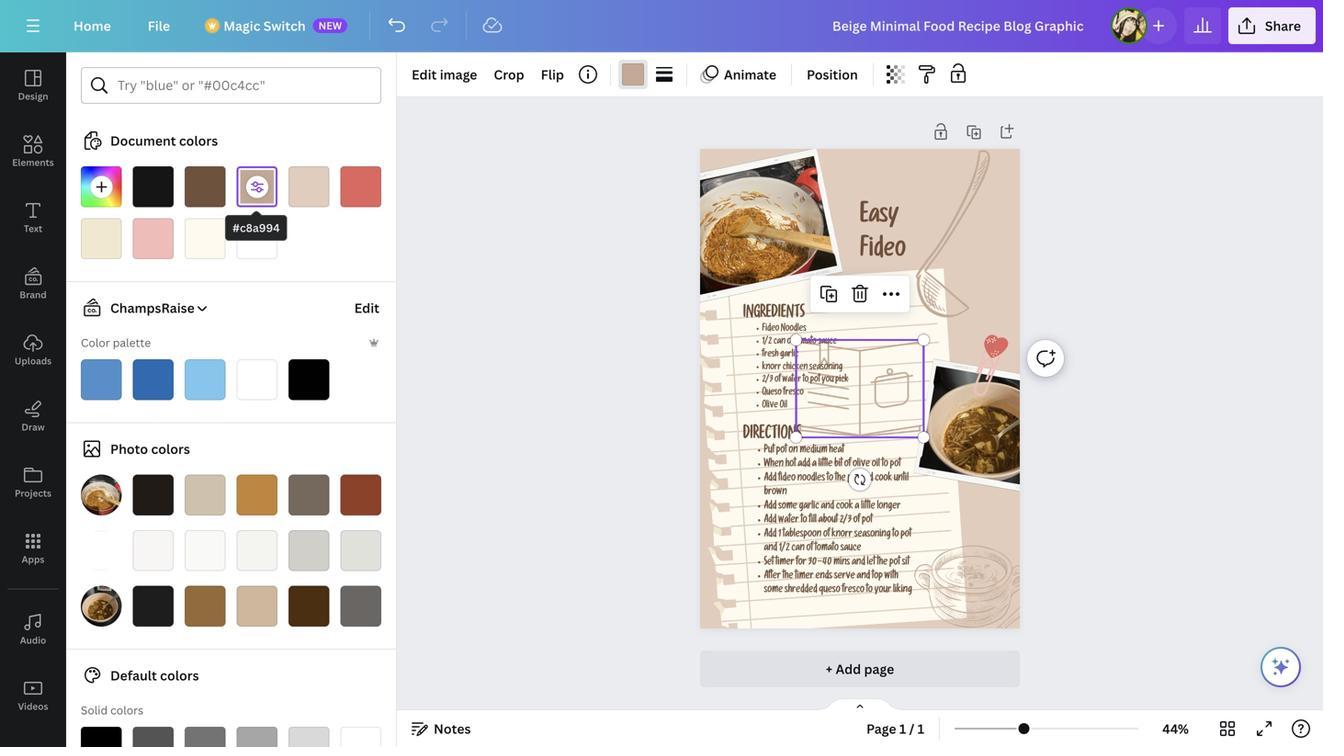 Task type: describe. For each thing, give the bounding box(es) containing it.
switch
[[264, 17, 306, 34]]

#d1c1ab image
[[185, 475, 226, 515]]

#d0cfc8 image
[[289, 530, 329, 571]]

#4f2d0b image
[[289, 586, 329, 627]]

serve
[[834, 572, 855, 582]]

fideo inside fideo noodles 1/2 can of tomato sauce fresh garlic knorr chicken seasoning 2/3 of water to pot you pick queso fresco olive oil
[[762, 325, 779, 334]]

colors for photo colors
[[151, 440, 190, 458]]

color
[[81, 335, 110, 350]]

home
[[74, 17, 111, 34]]

main menu bar
[[0, 0, 1323, 52]]

photo
[[110, 440, 148, 458]]

noodles
[[781, 325, 806, 334]]

put
[[764, 446, 775, 456]]

dark gray #545454 image
[[133, 727, 174, 747]]

on
[[789, 446, 798, 456]]

#e1e1dc image
[[340, 530, 381, 571]]

and down olive
[[860, 474, 873, 484]]

edit image button
[[404, 60, 485, 89]]

of right bit
[[844, 460, 851, 470]]

pot left on
[[776, 446, 787, 456]]

sit
[[902, 558, 910, 568]]

#221a16 image
[[133, 475, 174, 515]]

your
[[875, 586, 891, 596]]

top
[[872, 572, 883, 582]]

default
[[110, 667, 157, 684]]

1 inside put pot on medium heat when hot add a little bit of olive oil to pot add fideo noodles to the pot and cook until brown add some garlic and cook a little longer add water to fill about 2/3 of pot add 1 tablespoon of knorr seasoning to pot and 1/2 can of tomato sauce set timer for 30-40 mins and let the pot sit after the timer ends serve and top with some shredded queso fresco to your liking
[[778, 530, 781, 540]]

videos
[[18, 700, 48, 713]]

elements
[[12, 156, 54, 169]]

colors for solid colors
[[110, 702, 143, 718]]

+
[[826, 660, 833, 678]]

chicken
[[783, 363, 808, 373]]

canva assistant image
[[1270, 656, 1292, 678]]

fresh
[[762, 350, 779, 360]]

of up 30-
[[806, 544, 813, 554]]

document colors
[[110, 132, 218, 149]]

knorr inside put pot on medium heat when hot add a little bit of olive oil to pot add fideo noodles to the pot and cook until brown add some garlic and cook a little longer add water to fill about 2/3 of pot add 1 tablespoon of knorr seasoning to pot and 1/2 can of tomato sauce set timer for 30-40 mins and let the pot sit after the timer ends serve and top with some shredded queso fresco to your liking
[[832, 530, 853, 540]]

and up set
[[764, 544, 777, 554]]

0 vertical spatial little
[[818, 460, 833, 470]]

#c8a994 image
[[622, 63, 644, 85]]

pick
[[835, 376, 849, 385]]

for
[[796, 558, 806, 568]]

crop
[[494, 66, 524, 83]]

fideo noodles 1/2 can of tomato sauce fresh garlic knorr chicken seasoning 2/3 of water to pot you pick queso fresco olive oil
[[762, 325, 849, 411]]

#fffaef image
[[185, 218, 226, 259]]

brown
[[764, 488, 787, 498]]

#c48433 image
[[237, 475, 277, 515]]

projects button
[[0, 449, 66, 515]]

#e1e1dc image
[[340, 530, 381, 571]]

fideo
[[778, 474, 796, 484]]

#6a6663 image
[[340, 586, 381, 627]]

page 1 / 1
[[867, 720, 924, 737]]

file
[[148, 17, 170, 34]]

of right about
[[853, 516, 860, 526]]

#1d1d1e image
[[133, 586, 174, 627]]

solid
[[81, 702, 108, 718]]

after
[[764, 572, 781, 582]]

water inside fideo noodles 1/2 can of tomato sauce fresh garlic knorr chicken seasoning 2/3 of water to pot you pick queso fresco olive oil
[[782, 376, 801, 385]]

queso
[[762, 389, 782, 398]]

fresco inside put pot on medium heat when hot add a little bit of olive oil to pot add fideo noodles to the pot and cook until brown add some garlic and cook a little longer add water to fill about 2/3 of pot add 1 tablespoon of knorr seasoning to pot and 1/2 can of tomato sauce set timer for 30-40 mins and let the pot sit after the timer ends serve and top with some shredded queso fresco to your liking
[[842, 586, 865, 596]]

0 vertical spatial some
[[778, 502, 797, 512]]

hot
[[786, 460, 796, 470]]

2 #ffffff image from the top
[[237, 359, 277, 400]]

0 horizontal spatial timer
[[776, 558, 794, 568]]

and up about
[[821, 502, 834, 512]]

pot up "sit"
[[901, 530, 911, 540]]

notes button
[[404, 714, 478, 743]]

#166bb5 image
[[133, 359, 174, 400]]

edit for edit
[[354, 299, 379, 317]]

crop button
[[486, 60, 532, 89]]

elements button
[[0, 119, 66, 185]]

of down about
[[823, 530, 830, 540]]

color palette
[[81, 335, 151, 350]]

projects
[[15, 487, 51, 499]]

1 vertical spatial some
[[764, 586, 783, 596]]

apps button
[[0, 515, 66, 582]]

to right noodles
[[827, 474, 833, 484]]

#fffaef image
[[185, 218, 226, 259]]

Try "blue" or "#00c4cc" search field
[[118, 68, 369, 103]]

flip button
[[534, 60, 571, 89]]

uploads
[[15, 355, 52, 367]]

share button
[[1228, 7, 1316, 44]]

#151516 image
[[133, 166, 174, 207]]

show pages image
[[816, 697, 904, 712]]

longer
[[877, 502, 901, 512]]

2 horizontal spatial the
[[877, 558, 888, 568]]

until
[[894, 474, 909, 484]]

2/3 inside fideo noodles 1/2 can of tomato sauce fresh garlic knorr chicken seasoning 2/3 of water to pot you pick queso fresco olive oil
[[762, 376, 773, 385]]

easy fideo
[[860, 206, 906, 265]]

can inside put pot on medium heat when hot add a little bit of olive oil to pot add fideo noodles to the pot and cook until brown add some garlic and cook a little longer add water to fill about 2/3 of pot add 1 tablespoon of knorr seasoning to pot and 1/2 can of tomato sauce set timer for 30-40 mins and let the pot sit after the timer ends serve and top with some shredded queso fresco to your liking
[[792, 544, 805, 554]]

40
[[823, 558, 832, 568]]

knorr inside fideo noodles 1/2 can of tomato sauce fresh garlic knorr chicken seasoning 2/3 of water to pot you pick queso fresco olive oil
[[762, 363, 781, 373]]

pot up until
[[890, 460, 901, 470]]

to inside fideo noodles 1/2 can of tomato sauce fresh garlic knorr chicken seasoning 2/3 of water to pot you pick queso fresco olive oil
[[803, 376, 809, 385]]

text button
[[0, 185, 66, 251]]

1 horizontal spatial cook
[[875, 474, 892, 484]]

when
[[764, 460, 784, 470]]

let
[[867, 558, 875, 568]]

#d0cfc8 image
[[289, 530, 329, 571]]

apps
[[22, 553, 44, 566]]

set
[[764, 558, 774, 568]]

#6a6663 image
[[340, 586, 381, 627]]

medium
[[800, 446, 827, 456]]

gray #a6a6a6 image
[[237, 727, 277, 747]]

2 #ffffff image from the top
[[237, 359, 277, 400]]

add
[[798, 460, 810, 470]]

fill
[[809, 516, 817, 526]]

can inside fideo noodles 1/2 can of tomato sauce fresh garlic knorr chicken seasoning 2/3 of water to pot you pick queso fresco olive oil
[[774, 337, 786, 347]]

oil
[[780, 401, 787, 411]]

uploads button
[[0, 317, 66, 383]]

1 #ffffff image from the top
[[237, 218, 277, 259]]

document
[[110, 132, 176, 149]]

1/2 inside put pot on medium heat when hot add a little bit of olive oil to pot add fideo noodles to the pot and cook until brown add some garlic and cook a little longer add water to fill about 2/3 of pot add 1 tablespoon of knorr seasoning to pot and 1/2 can of tomato sauce set timer for 30-40 mins and let the pot sit after the timer ends serve and top with some shredded queso fresco to your liking
[[779, 544, 790, 554]]

2 horizontal spatial 1
[[918, 720, 924, 737]]

#943c21 image
[[340, 475, 381, 515]]

directions
[[743, 428, 801, 445]]

tablespoon
[[783, 530, 822, 540]]

grey line cookbook icon isolated on white background. cooking book icon. recipe book. fork and knife icons. cutlery symbol.  vector illustration image
[[796, 340, 924, 437]]

audio button
[[0, 596, 66, 663]]

1 horizontal spatial a
[[855, 502, 859, 512]]

1 horizontal spatial timer
[[795, 572, 814, 582]]

text
[[24, 222, 42, 235]]

2/3 inside put pot on medium heat when hot add a little bit of olive oil to pot add fideo noodles to the pot and cook until brown add some garlic and cook a little longer add water to fill about 2/3 of pot add 1 tablespoon of knorr seasoning to pot and 1/2 can of tomato sauce set timer for 30-40 mins and let the pot sit after the timer ends serve and top with some shredded queso fresco to your liking
[[840, 516, 852, 526]]

seasoning inside put pot on medium heat when hot add a little bit of olive oil to pot add fideo noodles to the pot and cook until brown add some garlic and cook a little longer add water to fill about 2/3 of pot add 1 tablespoon of knorr seasoning to pot and 1/2 can of tomato sauce set timer for 30-40 mins and let the pot sit after the timer ends serve and top with some shredded queso fresco to your liking
[[854, 530, 891, 540]]

palette
[[113, 335, 151, 350]]

brand button
[[0, 251, 66, 317]]

#166bb5 image
[[133, 359, 174, 400]]



Task type: vqa. For each thing, say whether or not it's contained in the screenshot.
images button on the top left
no



Task type: locate. For each thing, give the bounding box(es) containing it.
0 vertical spatial the
[[835, 474, 846, 484]]

page
[[864, 660, 894, 678]]

share
[[1265, 17, 1301, 34]]

colors
[[179, 132, 218, 149], [151, 440, 190, 458], [160, 667, 199, 684], [110, 702, 143, 718]]

to right oil
[[882, 460, 888, 470]]

0 vertical spatial #ffffff image
[[237, 218, 277, 259]]

can up the fresh
[[774, 337, 786, 347]]

light gray #d9d9d9 image
[[289, 727, 329, 747], [289, 727, 329, 747]]

black #000000 image
[[81, 727, 122, 747], [81, 727, 122, 747]]

#f9f9f7 image
[[185, 530, 226, 571], [185, 530, 226, 571]]

some down after
[[764, 586, 783, 596]]

1 horizontal spatial fideo
[[860, 240, 906, 265]]

0 horizontal spatial fideo
[[762, 325, 779, 334]]

seasoning up you
[[809, 363, 843, 373]]

champsraise
[[110, 299, 195, 317]]

water inside put pot on medium heat when hot add a little bit of olive oil to pot add fideo noodles to the pot and cook until brown add some garlic and cook a little longer add water to fill about 2/3 of pot add 1 tablespoon of knorr seasoning to pot and 1/2 can of tomato sauce set timer for 30-40 mins and let the pot sit after the timer ends serve and top with some shredded queso fresco to your liking
[[778, 516, 799, 526]]

sauce
[[818, 337, 837, 347], [840, 544, 861, 554]]

#221a16 image
[[133, 475, 174, 515]]

1/2 down tablespoon
[[779, 544, 790, 554]]

0 horizontal spatial 2/3
[[762, 376, 773, 385]]

#75c6ef image
[[185, 359, 226, 400], [185, 359, 226, 400]]

sauce inside put pot on medium heat when hot add a little bit of olive oil to pot add fideo noodles to the pot and cook until brown add some garlic and cook a little longer add water to fill about 2/3 of pot add 1 tablespoon of knorr seasoning to pot and 1/2 can of tomato sauce set timer for 30-40 mins and let the pot sit after the timer ends serve and top with some shredded queso fresco to your liking
[[840, 544, 861, 554]]

and left top
[[857, 572, 870, 582]]

sauce inside fideo noodles 1/2 can of tomato sauce fresh garlic knorr chicken seasoning 2/3 of water to pot you pick queso fresco olive oil
[[818, 337, 837, 347]]

solid colors
[[81, 702, 143, 718]]

1 vertical spatial 2/3
[[840, 516, 852, 526]]

pot left you
[[810, 376, 820, 385]]

tomato inside put pot on medium heat when hot add a little bit of olive oil to pot add fideo noodles to the pot and cook until brown add some garlic and cook a little longer add water to fill about 2/3 of pot add 1 tablespoon of knorr seasoning to pot and 1/2 can of tomato sauce set timer for 30-40 mins and let the pot sit after the timer ends serve and top with some shredded queso fresco to your liking
[[815, 544, 839, 554]]

magic
[[223, 17, 260, 34]]

oil
[[872, 460, 880, 470]]

with
[[884, 572, 898, 582]]

#e4ccbc image
[[289, 166, 329, 207], [289, 166, 329, 207]]

shredded
[[785, 586, 817, 596]]

brand
[[20, 289, 47, 301]]

file button
[[133, 7, 185, 44]]

seasoning inside fideo noodles 1/2 can of tomato sauce fresh garlic knorr chicken seasoning 2/3 of water to pot you pick queso fresco olive oil
[[809, 363, 843, 373]]

seasoning
[[809, 363, 843, 373], [854, 530, 891, 540]]

1/2 inside fideo noodles 1/2 can of tomato sauce fresh garlic knorr chicken seasoning 2/3 of water to pot you pick queso fresco olive oil
[[762, 337, 772, 347]]

1/2 up the fresh
[[762, 337, 772, 347]]

1 vertical spatial a
[[855, 502, 859, 512]]

liking
[[893, 586, 912, 596]]

0 vertical spatial sauce
[[818, 337, 837, 347]]

water down chicken
[[782, 376, 801, 385]]

0 vertical spatial a
[[812, 460, 817, 470]]

champsraise button
[[74, 297, 209, 319]]

1 right the /
[[918, 720, 924, 737]]

a left longer
[[855, 502, 859, 512]]

1 vertical spatial 1/2
[[779, 544, 790, 554]]

default colors
[[110, 667, 199, 684]]

audio
[[20, 634, 46, 646]]

+ add page button
[[700, 651, 1020, 687]]

0 vertical spatial fresco
[[783, 389, 804, 398]]

gray #a6a6a6 image
[[237, 727, 277, 747]]

photo colors
[[110, 440, 190, 458]]

water
[[782, 376, 801, 385], [778, 516, 799, 526]]

easy
[[860, 206, 899, 231]]

2/3 up queso
[[762, 376, 773, 385]]

edit button
[[353, 289, 381, 326]]

1 horizontal spatial knorr
[[832, 530, 853, 540]]

tomato down noodles
[[795, 337, 817, 347]]

#f3e8d0 image
[[81, 218, 122, 259]]

#4890cd image
[[81, 359, 122, 400]]

page
[[867, 720, 896, 737]]

image
[[440, 66, 477, 83]]

position button
[[799, 60, 865, 89]]

colors for document colors
[[179, 132, 218, 149]]

the right the let on the right
[[877, 558, 888, 568]]

0 vertical spatial seasoning
[[809, 363, 843, 373]]

44% button
[[1146, 714, 1206, 743]]

1 vertical spatial little
[[861, 502, 875, 512]]

knorr down the fresh
[[762, 363, 781, 373]]

1 left the /
[[899, 720, 906, 737]]

fresco
[[783, 389, 804, 398], [842, 586, 865, 596]]

add inside button
[[836, 660, 861, 678]]

1 horizontal spatial can
[[792, 544, 805, 554]]

0 horizontal spatial can
[[774, 337, 786, 347]]

olive
[[762, 401, 778, 411]]

1 horizontal spatial little
[[861, 502, 875, 512]]

put pot on medium heat when hot add a little bit of olive oil to pot add fideo noodles to the pot and cook until brown add some garlic and cook a little longer add water to fill about 2/3 of pot add 1 tablespoon of knorr seasoning to pot and 1/2 can of tomato sauce set timer for 30-40 mins and let the pot sit after the timer ends serve and top with some shredded queso fresco to your liking
[[764, 446, 912, 596]]

#151516 image
[[133, 166, 174, 207]]

1 vertical spatial cook
[[836, 502, 853, 512]]

1 vertical spatial fideo
[[762, 325, 779, 334]]

fideo down "easy"
[[860, 240, 906, 265]]

add
[[764, 474, 777, 484], [764, 502, 777, 512], [764, 516, 777, 526], [764, 530, 777, 540], [836, 660, 861, 678]]

tomato inside fideo noodles 1/2 can of tomato sauce fresh garlic knorr chicken seasoning 2/3 of water to pot you pick queso fresco olive oil
[[795, 337, 817, 347]]

dark gray #545454 image
[[133, 727, 174, 747]]

1 vertical spatial #ffffff image
[[237, 359, 277, 400]]

design
[[18, 90, 48, 102]]

0 vertical spatial #ffffff image
[[237, 218, 277, 259]]

garlic inside fideo noodles 1/2 can of tomato sauce fresh garlic knorr chicken seasoning 2/3 of water to pot you pick queso fresco olive oil
[[780, 350, 799, 360]]

2 vertical spatial the
[[783, 572, 793, 582]]

fresco inside fideo noodles 1/2 can of tomato sauce fresh garlic knorr chicken seasoning 2/3 of water to pot you pick queso fresco olive oil
[[783, 389, 804, 398]]

timer down for
[[795, 572, 814, 582]]

0 horizontal spatial fresco
[[783, 389, 804, 398]]

1
[[778, 530, 781, 540], [899, 720, 906, 737], [918, 720, 924, 737]]

#d1c1ab image
[[185, 475, 226, 515]]

colors right photo
[[151, 440, 190, 458]]

notes
[[434, 720, 471, 737]]

0 horizontal spatial little
[[818, 460, 833, 470]]

fresco up oil
[[783, 389, 804, 398]]

some down brown
[[778, 502, 797, 512]]

1 horizontal spatial 1
[[899, 720, 906, 737]]

#010101 image
[[289, 359, 329, 400], [289, 359, 329, 400]]

magic switch
[[223, 17, 306, 34]]

heat
[[829, 446, 844, 456]]

garlic up chicken
[[780, 350, 799, 360]]

cook up about
[[836, 502, 853, 512]]

to left fill
[[801, 516, 807, 526]]

0 horizontal spatial the
[[783, 572, 793, 582]]

tomato
[[795, 337, 817, 347], [815, 544, 839, 554]]

tomato up the 40 in the bottom of the page
[[815, 544, 839, 554]]

pot
[[810, 376, 820, 385], [776, 446, 787, 456], [890, 460, 901, 470], [847, 474, 858, 484], [862, 516, 873, 526], [901, 530, 911, 540], [889, 558, 900, 568]]

0 vertical spatial edit
[[412, 66, 437, 83]]

animate button
[[695, 60, 784, 89]]

little left bit
[[818, 460, 833, 470]]

a right "add"
[[812, 460, 817, 470]]

noodles
[[797, 474, 825, 484]]

to down longer
[[892, 530, 899, 540]]

#ffffff image
[[237, 218, 277, 259], [237, 359, 277, 400]]

#4f2d0b image
[[289, 586, 329, 627]]

2/3 right about
[[840, 516, 852, 526]]

edit inside dropdown button
[[412, 66, 437, 83]]

garlic
[[780, 350, 799, 360], [799, 502, 819, 512]]

the right after
[[783, 572, 793, 582]]

#c8a994
[[232, 220, 280, 235]]

water up tablespoon
[[778, 516, 799, 526]]

can up for
[[792, 544, 805, 554]]

0 horizontal spatial sauce
[[818, 337, 837, 347]]

#78695c image
[[289, 475, 329, 515], [289, 475, 329, 515]]

#e5645e image
[[340, 166, 381, 207], [340, 166, 381, 207]]

sauce up 'mins'
[[840, 544, 861, 554]]

side panel tab list
[[0, 52, 66, 747]]

pot inside fideo noodles 1/2 can of tomato sauce fresh garlic knorr chicken seasoning 2/3 of water to pot you pick queso fresco olive oil
[[810, 376, 820, 385]]

pot down olive
[[847, 474, 858, 484]]

0 vertical spatial fideo
[[860, 240, 906, 265]]

Design title text field
[[818, 7, 1103, 44]]

0 vertical spatial knorr
[[762, 363, 781, 373]]

draw button
[[0, 383, 66, 449]]

some
[[778, 502, 797, 512], [764, 586, 783, 596]]

/
[[909, 720, 915, 737]]

1 vertical spatial tomato
[[815, 544, 839, 554]]

0 vertical spatial garlic
[[780, 350, 799, 360]]

0 horizontal spatial 1
[[778, 530, 781, 540]]

of up queso
[[775, 376, 781, 385]]

#c8a994 image
[[622, 63, 644, 85], [237, 166, 277, 207], [237, 166, 277, 207]]

colors for default colors
[[160, 667, 199, 684]]

videos button
[[0, 663, 66, 729]]

colors right document
[[179, 132, 218, 149]]

1 horizontal spatial seasoning
[[854, 530, 891, 540]]

and
[[860, 474, 873, 484], [821, 502, 834, 512], [764, 544, 777, 554], [852, 558, 865, 568], [857, 572, 870, 582]]

edit for edit image
[[412, 66, 437, 83]]

#f3e8d0 image
[[81, 218, 122, 259]]

#d2b799 image
[[237, 586, 277, 627], [237, 586, 277, 627]]

1 horizontal spatial sauce
[[840, 544, 861, 554]]

1 left tablespoon
[[778, 530, 781, 540]]

0 vertical spatial cook
[[875, 474, 892, 484]]

0 vertical spatial timer
[[776, 558, 794, 568]]

edit inside 'button'
[[354, 299, 379, 317]]

queso
[[819, 586, 840, 596]]

edit
[[412, 66, 437, 83], [354, 299, 379, 317]]

the down bit
[[835, 474, 846, 484]]

olive
[[853, 460, 870, 470]]

2/3
[[762, 376, 773, 385], [840, 516, 852, 526]]

1 vertical spatial garlic
[[799, 502, 819, 512]]

#f6bbb7 image
[[133, 218, 174, 259], [133, 218, 174, 259]]

#ffffff image
[[237, 218, 277, 259], [237, 359, 277, 400]]

0 horizontal spatial cook
[[836, 502, 853, 512]]

of down noodles
[[787, 337, 793, 347]]

0 vertical spatial water
[[782, 376, 801, 385]]

animate
[[724, 66, 776, 83]]

1 #ffffff image from the top
[[237, 218, 277, 259]]

1 vertical spatial #ffffff image
[[237, 359, 277, 400]]

little left longer
[[861, 502, 875, 512]]

laddle icon image
[[879, 146, 1055, 331]]

seasoning up the let on the right
[[854, 530, 891, 540]]

colors right default
[[160, 667, 199, 684]]

#4890cd image
[[81, 359, 122, 400]]

1 horizontal spatial the
[[835, 474, 846, 484]]

#f4f4f1 image
[[237, 530, 277, 571], [237, 530, 277, 571]]

#c48433 image
[[237, 475, 277, 515]]

0 horizontal spatial 1/2
[[762, 337, 772, 347]]

+ add page
[[826, 660, 894, 678]]

#943c21 image
[[340, 475, 381, 515]]

pot right about
[[862, 516, 873, 526]]

fideo
[[860, 240, 906, 265], [762, 325, 779, 334]]

1 vertical spatial water
[[778, 516, 799, 526]]

timer right set
[[776, 558, 794, 568]]

draw
[[22, 421, 45, 433]]

0 vertical spatial 1/2
[[762, 337, 772, 347]]

garlic inside put pot on medium heat when hot add a little bit of olive oil to pot add fideo noodles to the pot and cook until brown add some garlic and cook a little longer add water to fill about 2/3 of pot add 1 tablespoon of knorr seasoning to pot and 1/2 can of tomato sauce set timer for 30-40 mins and let the pot sit after the timer ends serve and top with some shredded queso fresco to your liking
[[799, 502, 819, 512]]

flip
[[541, 66, 564, 83]]

#986934 image
[[185, 586, 226, 627]]

a
[[812, 460, 817, 470], [855, 502, 859, 512]]

0 horizontal spatial edit
[[354, 299, 379, 317]]

1 vertical spatial timer
[[795, 572, 814, 582]]

1 vertical spatial seasoning
[[854, 530, 891, 540]]

sauce up you
[[818, 337, 837, 347]]

#986934 image
[[185, 586, 226, 627]]

and left the let on the right
[[852, 558, 865, 568]]

1 vertical spatial sauce
[[840, 544, 861, 554]]

about
[[818, 516, 838, 526]]

garlic up fill
[[799, 502, 819, 512]]

gray #737373 image
[[185, 727, 226, 747], [185, 727, 226, 747]]

1 horizontal spatial 2/3
[[840, 516, 852, 526]]

1 horizontal spatial edit
[[412, 66, 437, 83]]

0 horizontal spatial knorr
[[762, 363, 781, 373]]

1 horizontal spatial 1/2
[[779, 544, 790, 554]]

fresco down serve
[[842, 586, 865, 596]]

0 vertical spatial can
[[774, 337, 786, 347]]

1 horizontal spatial fresco
[[842, 586, 865, 596]]

edit image
[[412, 66, 477, 83]]

1 vertical spatial the
[[877, 558, 888, 568]]

0 vertical spatial 2/3
[[762, 376, 773, 385]]

#1d1d1e image
[[133, 586, 174, 627]]

1 vertical spatial edit
[[354, 299, 379, 317]]

1 vertical spatial fresco
[[842, 586, 865, 596]]

cook down oil
[[875, 474, 892, 484]]

0 vertical spatial tomato
[[795, 337, 817, 347]]

white #ffffff image
[[340, 727, 381, 747], [340, 727, 381, 747]]

ingredients
[[743, 307, 805, 322]]

knorr down about
[[832, 530, 853, 540]]

new
[[319, 18, 342, 32]]

mins
[[834, 558, 850, 568]]

add a new color image
[[81, 166, 122, 207], [81, 166, 122, 207]]

#f7f6f5 image
[[133, 530, 174, 571], [133, 530, 174, 571]]

1 vertical spatial knorr
[[832, 530, 853, 540]]

knorr
[[762, 363, 781, 373], [832, 530, 853, 540]]

0 horizontal spatial a
[[812, 460, 817, 470]]

bit
[[834, 460, 843, 470]]

#725039 image
[[185, 166, 226, 207], [185, 166, 226, 207]]

colors right solid
[[110, 702, 143, 718]]

pot left "sit"
[[889, 558, 900, 568]]

to down chicken
[[803, 376, 809, 385]]

design button
[[0, 52, 66, 119]]

fideo down ingredients
[[762, 325, 779, 334]]

30-
[[808, 558, 823, 568]]

0 horizontal spatial seasoning
[[809, 363, 843, 373]]

to
[[803, 376, 809, 385], [882, 460, 888, 470], [827, 474, 833, 484], [801, 516, 807, 526], [892, 530, 899, 540], [866, 586, 873, 596]]

44%
[[1162, 720, 1189, 737]]

1 vertical spatial can
[[792, 544, 805, 554]]

position
[[807, 66, 858, 83]]

to left the your
[[866, 586, 873, 596]]



